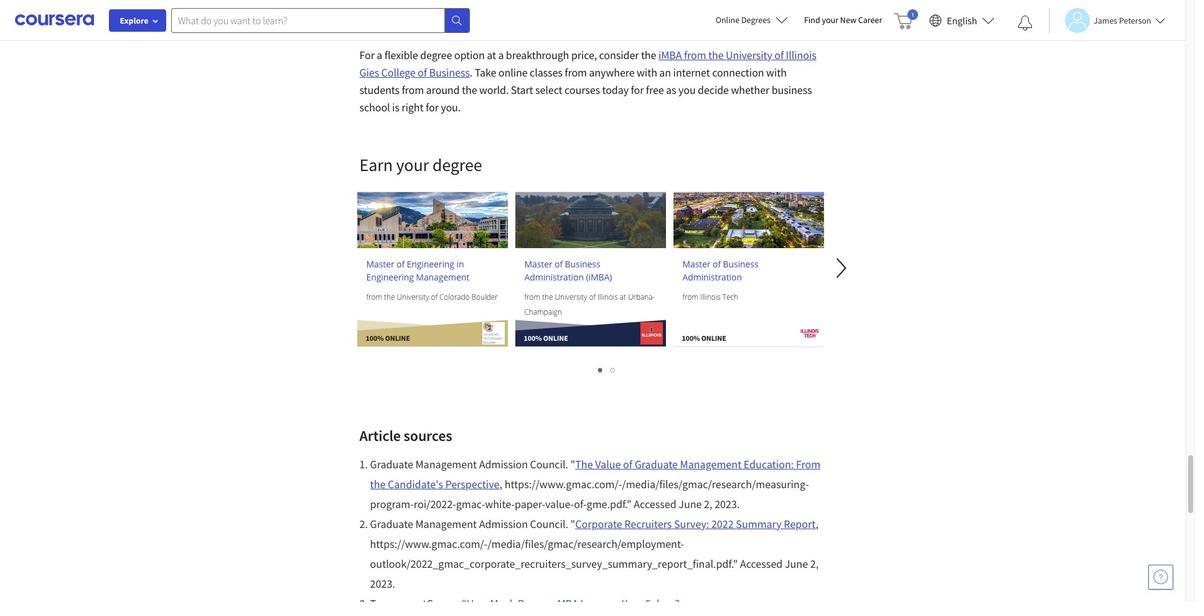 Task type: describe. For each thing, give the bounding box(es) containing it.
anywhere
[[589, 65, 635, 80]]

master of business administration
[[683, 258, 759, 283]]

price,
[[571, 48, 597, 62]]

management inside the value of graduate management education: from the candidate's perspective
[[680, 458, 742, 472]]

your
[[822, 14, 839, 26]]

online for engineering
[[385, 334, 410, 343]]

list item containing 2
[[360, 515, 826, 595]]

1 a from the left
[[377, 48, 382, 62]]

2 for 2
[[611, 362, 617, 377]]

world.
[[479, 83, 509, 97]]

council. for graduate management admission council. " corporate recruiters survey: 2022 summary report
[[530, 517, 568, 532]]

the
[[575, 458, 593, 472]]

1 vertical spatial for
[[426, 100, 439, 115]]

administration for master of business administration
[[683, 271, 742, 283]]

courses
[[565, 83, 600, 97]]

0 vertical spatial illinois tech image
[[673, 192, 824, 248]]

graduate management admission council. "
[[370, 458, 575, 472]]

option
[[454, 48, 485, 62]]

start
[[511, 83, 533, 97]]

graduate for graduate management admission council. "
[[370, 458, 413, 472]]

select
[[535, 83, 563, 97]]

master for master of business administration (imba)
[[525, 258, 553, 270]]

1 .
[[360, 458, 370, 472]]

june inside , https://www.gmac.com/-/media/files/gmac/research/measuring- program-roi/2022-gmac-white-paper-value-of-gme.pdf." accessed june 2, 2023.
[[679, 497, 702, 512]]

the inside the value of graduate management education: from the candidate's perspective
[[370, 478, 386, 492]]

1 for 1 .
[[360, 458, 365, 472]]

of down degree
[[418, 65, 427, 80]]

the down master of engineering in engineering management
[[384, 292, 395, 303]]

champaign
[[525, 307, 562, 318]]

article sources
[[360, 426, 452, 446]]

around
[[426, 83, 460, 97]]

1 vertical spatial illinois tech image
[[798, 322, 821, 345]]

find your new career
[[804, 14, 882, 26]]

outlook/2022_gmac_corporate_recruiters_survey_summary_report_final.pdf."
[[370, 557, 738, 572]]

" for graduate management admission council. "
[[571, 458, 575, 472]]

school
[[360, 100, 390, 115]]

next slide image
[[826, 253, 856, 283]]

breakthrough
[[506, 48, 569, 62]]

graduate management admission council. " corporate recruiters survey: 2022 summary report
[[370, 517, 816, 532]]

1 for 1
[[598, 362, 604, 377]]

administration for master of business administration (imba)
[[525, 271, 584, 283]]

explore button
[[109, 9, 166, 32]]

100% online for (imba)
[[524, 334, 568, 343]]

recruiters
[[625, 517, 672, 532]]

sources
[[404, 426, 452, 446]]

0 vertical spatial at
[[487, 48, 496, 62]]

james peterson
[[1094, 15, 1152, 26]]

https://www.gmac.com/- for 2023.
[[370, 537, 488, 552]]

james
[[1094, 15, 1118, 26]]

education:
[[744, 458, 794, 472]]

value
[[595, 458, 621, 472]]

paper-
[[515, 497, 545, 512]]

program-
[[370, 497, 414, 512]]

2 for 2 .
[[360, 517, 365, 532]]

graduate for graduate management admission council. " corporate recruiters survey: 2022 summary report
[[370, 517, 413, 532]]

decide
[[698, 83, 729, 97]]

online
[[499, 65, 528, 80]]

, https://www.gmac.com/-/media/files/gmac/research/employment- outlook/2022_gmac_corporate_recruiters_survey_summary_report_final.pdf." accessed june 2, 2023.
[[370, 517, 819, 591]]

2022
[[712, 517, 734, 532]]

university inside the university of illinois at urbana- champaign
[[555, 292, 587, 303]]

accessed inside , https://www.gmac.com/-/media/files/gmac/research/employment- outlook/2022_gmac_corporate_recruiters_survey_summary_report_final.pdf." accessed june 2, 2023.
[[740, 557, 783, 572]]

master of engineering in engineering management
[[366, 258, 469, 283]]

article
[[360, 426, 401, 446]]

explore
[[120, 15, 148, 26]]

earn your degree carousel element
[[296, 116, 1195, 385]]

https://www.gmac.com/- for paper-
[[505, 478, 622, 492]]

. for 2 .
[[365, 517, 368, 532]]

2 with from the left
[[766, 65, 787, 80]]

free
[[646, 83, 664, 97]]

management down roi/2022-
[[416, 517, 477, 532]]

survey:
[[674, 517, 709, 532]]

3 online from the left
[[701, 334, 726, 343]]

earn your degree
[[360, 154, 482, 176]]

university inside imba from the university of illinois gies college of business
[[726, 48, 772, 62]]

from inside imba from the university of illinois gies college of business
[[684, 48, 706, 62]]

2 button
[[607, 360, 619, 379]]

council. for graduate management admission council. "
[[530, 458, 568, 472]]

3 100% online from the left
[[682, 334, 726, 343]]

of inside the university of illinois at urbana- champaign
[[589, 292, 596, 303]]

online
[[716, 14, 740, 26]]

at inside the university of illinois at urbana- champaign
[[620, 292, 626, 303]]

(imba)
[[586, 271, 612, 283]]

an
[[660, 65, 671, 80]]

2 a from the left
[[498, 48, 504, 62]]

business
[[772, 83, 812, 97]]

june inside , https://www.gmac.com/-/media/files/gmac/research/employment- outlook/2022_gmac_corporate_recruiters_survey_summary_report_final.pdf." accessed june 2, 2023.
[[785, 557, 808, 572]]

master of engineering in engineering management link
[[366, 258, 498, 284]]

from the university of colorado boulder
[[366, 292, 498, 303]]

candidate's
[[388, 478, 443, 492]]

3 100% from the left
[[682, 334, 700, 343]]

earn
[[360, 154, 393, 176]]

master of business administration (imba)
[[525, 258, 612, 283]]

from illinois tech
[[683, 292, 738, 303]]

from left tech
[[683, 292, 699, 303]]

the value of graduate management education: from the candidate's perspective
[[370, 458, 821, 492]]

from up champaign
[[525, 292, 540, 303]]

gme.pdf."
[[587, 497, 632, 512]]

, for 2,
[[816, 517, 819, 532]]

career
[[858, 14, 882, 26]]

" for graduate management admission council. " corporate recruiters survey: 2022 summary report
[[571, 517, 575, 532]]

boulder
[[472, 292, 498, 303]]

steps
[[400, 9, 441, 32]]

flexible
[[385, 48, 418, 62]]

corporate recruiters survey: 2022 summary report link
[[575, 517, 816, 532]]

as
[[666, 83, 676, 97]]

of inside master of business administration (imba)
[[555, 258, 563, 270]]

roi/2022-
[[414, 497, 456, 512]]

urbana-
[[628, 292, 655, 303]]

admission for graduate management admission council. "
[[479, 458, 528, 472]]

online degrees button
[[706, 6, 798, 34]]

0 vertical spatial engineering
[[407, 258, 454, 270]]

100% for (imba)
[[524, 334, 542, 343]]

from up right at left
[[402, 83, 424, 97]]

the up champaign
[[542, 292, 553, 303]]

today
[[602, 83, 629, 97]]

summary
[[736, 517, 782, 532]]

in
[[457, 258, 464, 270]]

, https://www.gmac.com/-/media/files/gmac/research/measuring- program-roi/2022-gmac-white-paper-value-of-gme.pdf." accessed june 2, 2023.
[[370, 478, 809, 512]]

next
[[360, 9, 396, 32]]

help center image
[[1154, 570, 1169, 585]]

find
[[804, 14, 820, 26]]

you.
[[441, 100, 461, 115]]

1 vertical spatial university of colorado boulder image
[[482, 322, 505, 345]]

100% online for engineering
[[366, 334, 410, 343]]



Task type: locate. For each thing, give the bounding box(es) containing it.
english
[[947, 14, 977, 26]]

james peterson button
[[1049, 8, 1165, 33]]

0 horizontal spatial june
[[679, 497, 702, 512]]

1 vertical spatial .
[[365, 458, 368, 472]]

1 " from the top
[[571, 458, 575, 472]]

1 vertical spatial "
[[571, 517, 575, 532]]

0 vertical spatial for
[[631, 83, 644, 97]]

master for master of engineering in engineering management
[[366, 258, 394, 270]]

from up the "courses"
[[565, 65, 587, 80]]

from down master of engineering in engineering management
[[366, 292, 382, 303]]

1 vertical spatial ,
[[816, 517, 819, 532]]

2 down 1 .
[[360, 517, 365, 532]]

0 vertical spatial june
[[679, 497, 702, 512]]

1 100% from the left
[[366, 334, 384, 343]]

2 100% from the left
[[524, 334, 542, 343]]

engineering
[[407, 258, 454, 270], [366, 271, 414, 283]]

is
[[392, 100, 400, 115]]

1 horizontal spatial business
[[565, 258, 600, 270]]

of-
[[574, 497, 587, 512]]

0 horizontal spatial 100%
[[366, 334, 384, 343]]

2023. inside , https://www.gmac.com/-/media/files/gmac/research/measuring- program-roi/2022-gmac-white-paper-value-of-gme.pdf." accessed june 2, 2023.
[[715, 497, 740, 512]]

graduate inside the value of graduate management education: from the candidate's perspective
[[635, 458, 678, 472]]

master inside master of engineering in engineering management
[[366, 258, 394, 270]]

imba
[[659, 48, 682, 62]]

2 horizontal spatial business
[[723, 258, 759, 270]]

admission down white-
[[479, 517, 528, 532]]

100% online down champaign
[[524, 334, 568, 343]]

, right "summary"
[[816, 517, 819, 532]]

the inside imba from the university of illinois gies college of business
[[708, 48, 724, 62]]

1 horizontal spatial 2,
[[810, 557, 819, 572]]

university of illinois at urbana-champaign image
[[515, 192, 666, 248], [640, 322, 663, 345]]

2 administration from the left
[[683, 271, 742, 283]]

shopping cart: 1 item image
[[895, 9, 918, 29]]

master inside master of business administration
[[683, 258, 711, 270]]

university of colorado boulder image down boulder
[[482, 322, 505, 345]]

100% online down from illinois tech
[[682, 334, 726, 343]]

0 vertical spatial list
[[360, 360, 826, 379]]

illinois inside imba from the university of illinois gies college of business
[[786, 48, 817, 62]]

your
[[396, 154, 429, 176]]

with up business
[[766, 65, 787, 80]]

2 horizontal spatial online
[[701, 334, 726, 343]]

classes
[[530, 65, 563, 80]]

master up from the
[[525, 258, 553, 270]]

council. down value- on the bottom of page
[[530, 517, 568, 532]]

0 vertical spatial .
[[470, 65, 473, 80]]

graduate down 'program-'
[[370, 517, 413, 532]]

from
[[796, 458, 821, 472]]

colorado
[[439, 292, 470, 303]]

peterson
[[1119, 15, 1152, 26]]

, inside , https://www.gmac.com/-/media/files/gmac/research/measuring- program-roi/2022-gmac-white-paper-value-of-gme.pdf." accessed june 2, 2023.
[[500, 478, 502, 492]]

2, down /media/files/gmac/research/measuring-
[[704, 497, 713, 512]]

https://www.gmac.com/- down roi/2022-
[[370, 537, 488, 552]]

online
[[385, 334, 410, 343], [543, 334, 568, 343], [701, 334, 726, 343]]

2 horizontal spatial master
[[683, 258, 711, 270]]

2 list item from the top
[[360, 515, 826, 595]]

1 horizontal spatial https://www.gmac.com/-
[[505, 478, 622, 492]]

0 horizontal spatial administration
[[525, 271, 584, 283]]

degrees
[[741, 14, 771, 26]]

at left urbana-
[[620, 292, 626, 303]]

1 vertical spatial 1
[[360, 458, 365, 472]]

1 vertical spatial 2
[[360, 517, 365, 532]]

1 horizontal spatial 100% online
[[524, 334, 568, 343]]

1 horizontal spatial a
[[498, 48, 504, 62]]

1 vertical spatial 2023.
[[370, 577, 395, 591]]

of up from the
[[555, 258, 563, 270]]

100% online
[[366, 334, 410, 343], [524, 334, 568, 343], [682, 334, 726, 343]]

1 horizontal spatial june
[[785, 557, 808, 572]]

0 vertical spatial ,
[[500, 478, 502, 492]]

online down champaign
[[543, 334, 568, 343]]

engineering left 'in'
[[407, 258, 454, 270]]

management down 'in'
[[416, 271, 469, 283]]

illinois inside the university of illinois at urbana- champaign
[[598, 292, 618, 303]]

of up from illinois tech
[[713, 258, 721, 270]]

1 horizontal spatial ,
[[816, 517, 819, 532]]

business inside imba from the university of illinois gies college of business
[[429, 65, 470, 80]]

1 vertical spatial 2,
[[810, 557, 819, 572]]

connection
[[712, 65, 764, 80]]

master
[[366, 258, 394, 270], [525, 258, 553, 270], [683, 258, 711, 270]]

2 list from the top
[[360, 455, 826, 603]]

2 horizontal spatial 100%
[[682, 334, 700, 343]]

online down from illinois tech
[[701, 334, 726, 343]]

with left an
[[637, 65, 657, 80]]

gies
[[360, 65, 379, 80]]

1 inside list item
[[360, 458, 365, 472]]

0 horizontal spatial business
[[429, 65, 470, 80]]

a
[[377, 48, 382, 62], [498, 48, 504, 62]]

0 horizontal spatial 2,
[[704, 497, 713, 512]]

master up from illinois tech
[[683, 258, 711, 270]]

the value of graduate management education: from the candidate's perspective link
[[370, 458, 821, 492]]

the left imba
[[641, 48, 656, 62]]

business inside master of business administration (imba)
[[565, 258, 600, 270]]

0 vertical spatial 2023.
[[715, 497, 740, 512]]

management up /media/files/gmac/research/measuring-
[[680, 458, 742, 472]]

1 list from the top
[[360, 360, 826, 379]]

of up business
[[775, 48, 784, 62]]

1 horizontal spatial 1
[[598, 362, 604, 377]]

2 100% online from the left
[[524, 334, 568, 343]]

0 horizontal spatial a
[[377, 48, 382, 62]]

100% for engineering
[[366, 334, 384, 343]]

1 vertical spatial engineering
[[366, 271, 414, 283]]

" up , https://www.gmac.com/-/media/files/gmac/research/measuring- program-roi/2022-gmac-white-paper-value-of-gme.pdf." accessed june 2, 2023. at bottom
[[571, 458, 575, 472]]

1 horizontal spatial 2
[[611, 362, 617, 377]]

of up from the university of colorado boulder
[[397, 258, 405, 270]]

online degrees
[[716, 14, 771, 26]]

2 master from the left
[[525, 258, 553, 270]]

0 vertical spatial 2
[[611, 362, 617, 377]]

2, inside , https://www.gmac.com/-/media/files/gmac/research/employment- outlook/2022_gmac_corporate_recruiters_survey_summary_report_final.pdf." accessed june 2, 2023.
[[810, 557, 819, 572]]

. down article
[[365, 458, 368, 472]]

1 vertical spatial accessed
[[740, 557, 783, 572]]

0 horizontal spatial accessed
[[634, 497, 677, 512]]

management inside master of engineering in engineering management
[[416, 271, 469, 283]]

1 council. from the top
[[530, 458, 568, 472]]

graduate
[[370, 458, 413, 472], [635, 458, 678, 472], [370, 517, 413, 532]]

2, inside , https://www.gmac.com/-/media/files/gmac/research/measuring- program-roi/2022-gmac-white-paper-value-of-gme.pdf." accessed june 2, 2023.
[[704, 497, 713, 512]]

a right for
[[377, 48, 382, 62]]

0 horizontal spatial master
[[366, 258, 394, 270]]

illinois up business
[[786, 48, 817, 62]]

None search field
[[171, 8, 470, 33]]

1 vertical spatial university of illinois at urbana-champaign image
[[640, 322, 663, 345]]

business up tech
[[723, 258, 759, 270]]

1 horizontal spatial 2023.
[[715, 497, 740, 512]]

https://www.gmac.com/-
[[505, 478, 622, 492], [370, 537, 488, 552]]

english button
[[925, 0, 1000, 40]]

find your new career link
[[798, 12, 889, 28]]

list item
[[360, 455, 826, 515], [360, 515, 826, 595]]

1 horizontal spatial at
[[620, 292, 626, 303]]

/media/files/gmac/research/measuring-
[[622, 478, 809, 492]]

0 vertical spatial admission
[[479, 458, 528, 472]]

list inside earn your degree carousel element
[[360, 360, 826, 379]]

for left "free"
[[631, 83, 644, 97]]

online for (imba)
[[543, 334, 568, 343]]

administration inside master of business administration
[[683, 271, 742, 283]]

coursera image
[[15, 10, 94, 30]]

tech
[[723, 292, 738, 303]]

for a flexible degree option at a breakthrough price, consider the
[[360, 48, 659, 62]]

council. left the
[[530, 458, 568, 472]]

1 vertical spatial list
[[360, 455, 826, 603]]

0 horizontal spatial with
[[637, 65, 657, 80]]

https://www.gmac.com/- up value- on the bottom of page
[[505, 478, 622, 492]]

illinois tech image
[[673, 192, 824, 248], [798, 322, 821, 345]]

0 vertical spatial accessed
[[634, 497, 677, 512]]

1 list item from the top
[[360, 455, 826, 515]]

0 vertical spatial council.
[[530, 458, 568, 472]]

1 100% online from the left
[[366, 334, 410, 343]]

0 horizontal spatial 2
[[360, 517, 365, 532]]

perspective
[[445, 478, 500, 492]]

june
[[679, 497, 702, 512], [785, 557, 808, 572]]

https://www.gmac.com/- inside , https://www.gmac.com/-/media/files/gmac/research/employment- outlook/2022_gmac_corporate_recruiters_survey_summary_report_final.pdf." accessed june 2, 2023.
[[370, 537, 488, 552]]

management up perspective at the bottom left of page
[[416, 458, 477, 472]]

1 vertical spatial council.
[[530, 517, 568, 532]]

business inside master of business administration
[[723, 258, 759, 270]]

0 vertical spatial "
[[571, 458, 575, 472]]

1 left the 2 "button"
[[598, 362, 604, 377]]

from up 'internet'
[[684, 48, 706, 62]]

1 horizontal spatial with
[[766, 65, 787, 80]]

master of business administration (imba) link
[[525, 258, 656, 284]]

corporate
[[575, 517, 622, 532]]

2 " from the top
[[571, 517, 575, 532]]

online down from the university of colorado boulder
[[385, 334, 410, 343]]

students
[[360, 83, 400, 97]]

take
[[475, 65, 496, 80]]

accessed up the recruiters
[[634, 497, 677, 512]]

consider
[[599, 48, 639, 62]]

from
[[684, 48, 706, 62], [565, 65, 587, 80], [402, 83, 424, 97], [366, 292, 382, 303], [525, 292, 540, 303], [683, 292, 699, 303]]

2 inside "button"
[[611, 362, 617, 377]]

100%
[[366, 334, 384, 343], [524, 334, 542, 343], [682, 334, 700, 343]]

the down take
[[462, 83, 477, 97]]

admission
[[479, 458, 528, 472], [479, 517, 528, 532]]

" down the "of-"
[[571, 517, 575, 532]]

for
[[360, 48, 375, 62]]

june down report
[[785, 557, 808, 572]]

new
[[840, 14, 857, 26]]

admission up perspective at the bottom left of page
[[479, 458, 528, 472]]

accessed down "summary"
[[740, 557, 783, 572]]

0 horizontal spatial online
[[385, 334, 410, 343]]

graduate down article
[[370, 458, 413, 472]]

gmac-
[[456, 497, 485, 512]]

business for master of business administration
[[723, 258, 759, 270]]

2 .
[[360, 517, 370, 532]]

from the
[[525, 292, 555, 303]]

1 administration from the left
[[525, 271, 584, 283]]

of right value
[[623, 458, 633, 472]]

master up from the university of colorado boulder
[[366, 258, 394, 270]]

0 vertical spatial https://www.gmac.com/-
[[505, 478, 622, 492]]

list item containing 1
[[360, 455, 826, 515]]

university of colorado boulder image up the master of engineering in engineering management link
[[357, 192, 508, 248]]

0 horizontal spatial 2023.
[[370, 577, 395, 591]]

https://www.gmac.com/- inside , https://www.gmac.com/-/media/files/gmac/research/measuring- program-roi/2022-gmac-white-paper-value-of-gme.pdf." accessed june 2, 2023.
[[505, 478, 622, 492]]

1 horizontal spatial master
[[525, 258, 553, 270]]

2 right the 1 button
[[611, 362, 617, 377]]

engineering up from the university of colorado boulder
[[366, 271, 414, 283]]

. for 1 .
[[365, 458, 368, 472]]

1 admission from the top
[[479, 458, 528, 472]]

, up white-
[[500, 478, 502, 492]]

100% online down from the university of colorado boulder
[[366, 334, 410, 343]]

accessed inside , https://www.gmac.com/-/media/files/gmac/research/measuring- program-roi/2022-gmac-white-paper-value-of-gme.pdf." accessed june 2, 2023.
[[634, 497, 677, 512]]

1 horizontal spatial illinois
[[700, 292, 721, 303]]

0 horizontal spatial at
[[487, 48, 496, 62]]

1 vertical spatial admission
[[479, 517, 528, 532]]

accessed
[[634, 497, 677, 512], [740, 557, 783, 572]]

0 vertical spatial university of illinois at urbana-champaign image
[[515, 192, 666, 248]]

. left take
[[470, 65, 473, 80]]

2, down report
[[810, 557, 819, 572]]

1 horizontal spatial 100%
[[524, 334, 542, 343]]

graduate right value
[[635, 458, 678, 472]]

administration inside master of business administration (imba)
[[525, 271, 584, 283]]

university of illinois at urbana-champaign image down urbana-
[[640, 322, 663, 345]]

1 master from the left
[[366, 258, 394, 270]]

. down 1 .
[[365, 517, 368, 532]]

illinois left tech
[[700, 292, 721, 303]]

1 inside button
[[598, 362, 604, 377]]

1 vertical spatial at
[[620, 292, 626, 303]]

1 horizontal spatial administration
[[683, 271, 742, 283]]

0 horizontal spatial 1
[[360, 458, 365, 472]]

master for master of business administration
[[683, 258, 711, 270]]

1 horizontal spatial for
[[631, 83, 644, 97]]

imba from the university of illinois gies college of business link
[[360, 48, 817, 80]]

administration up from the
[[525, 271, 584, 283]]

university of illinois at urbana-champaign image up the master of business administration (imba) link
[[515, 192, 666, 248]]

report
[[784, 517, 816, 532]]

2 vertical spatial .
[[365, 517, 368, 532]]

management
[[416, 271, 469, 283], [416, 458, 477, 472], [680, 458, 742, 472], [416, 517, 477, 532]]

0 horizontal spatial illinois
[[598, 292, 618, 303]]

3 master from the left
[[683, 258, 711, 270]]

business up (imba)
[[565, 258, 600, 270]]

1 online from the left
[[385, 334, 410, 343]]

.
[[470, 65, 473, 80], [365, 458, 368, 472], [365, 517, 368, 532]]

1 vertical spatial https://www.gmac.com/-
[[370, 537, 488, 552]]

whether
[[731, 83, 770, 97]]

0 horizontal spatial https://www.gmac.com/-
[[370, 537, 488, 552]]

2 online from the left
[[543, 334, 568, 343]]

of inside master of engineering in engineering management
[[397, 258, 405, 270]]

0 horizontal spatial 100% online
[[366, 334, 410, 343]]

2023.
[[715, 497, 740, 512], [370, 577, 395, 591]]

admission for graduate management admission council. " corporate recruiters survey: 2022 summary report
[[479, 517, 528, 532]]

list
[[360, 360, 826, 379], [360, 455, 826, 603]]

/media/files/gmac/research/employment-
[[488, 537, 684, 552]]

, inside , https://www.gmac.com/-/media/files/gmac/research/employment- outlook/2022_gmac_corporate_recruiters_survey_summary_report_final.pdf." accessed june 2, 2023.
[[816, 517, 819, 532]]

What do you want to learn? text field
[[171, 8, 445, 33]]

degree
[[432, 154, 482, 176]]

show notifications image
[[1018, 16, 1033, 31]]

2 admission from the top
[[479, 517, 528, 532]]

the inside . take online classes from anywhere with an internet connection with students from around the world. start select courses today for free as you decide whether business school is right for you.
[[462, 83, 477, 97]]

value-
[[545, 497, 574, 512]]

next steps
[[360, 9, 441, 32]]

a up online
[[498, 48, 504, 62]]

business for master of business administration (imba)
[[565, 258, 600, 270]]

right
[[402, 100, 424, 115]]

0 vertical spatial university of colorado boulder image
[[357, 192, 508, 248]]

1 horizontal spatial accessed
[[740, 557, 783, 572]]

university down master of engineering in engineering management
[[397, 292, 429, 303]]

0 horizontal spatial ,
[[500, 478, 502, 492]]

at up take
[[487, 48, 496, 62]]

june up the survey:
[[679, 497, 702, 512]]

0 horizontal spatial university
[[397, 292, 429, 303]]

business up around
[[429, 65, 470, 80]]

of inside master of business administration
[[713, 258, 721, 270]]

for
[[631, 83, 644, 97], [426, 100, 439, 115]]

master of business administration link
[[683, 258, 815, 284]]

1 horizontal spatial online
[[543, 334, 568, 343]]

you
[[679, 83, 696, 97]]

of inside the value of graduate management education: from the candidate's perspective
[[623, 458, 633, 472]]

illinois down (imba)
[[598, 292, 618, 303]]

university up connection
[[726, 48, 772, 62]]

. inside . take online classes from anywhere with an internet connection with students from around the world. start select courses today for free as you decide whether business school is right for you.
[[470, 65, 473, 80]]

2 inside list item
[[360, 517, 365, 532]]

0 vertical spatial 2,
[[704, 497, 713, 512]]

2 horizontal spatial 100% online
[[682, 334, 726, 343]]

university of colorado boulder image
[[357, 192, 508, 248], [482, 322, 505, 345]]

the up connection
[[708, 48, 724, 62]]

0 vertical spatial 1
[[598, 362, 604, 377]]

illinois
[[786, 48, 817, 62], [598, 292, 618, 303], [700, 292, 721, 303]]

university of illinois at urbana- champaign
[[525, 292, 655, 318]]

of down (imba)
[[589, 292, 596, 303]]

1 down article
[[360, 458, 365, 472]]

0 horizontal spatial for
[[426, 100, 439, 115]]

2023. inside , https://www.gmac.com/-/media/files/gmac/research/employment- outlook/2022_gmac_corporate_recruiters_survey_summary_report_final.pdf." accessed june 2, 2023.
[[370, 577, 395, 591]]

1 vertical spatial june
[[785, 557, 808, 572]]

, for white-
[[500, 478, 502, 492]]

master inside master of business administration (imba)
[[525, 258, 553, 270]]

1 with from the left
[[637, 65, 657, 80]]

for left 'you.'
[[426, 100, 439, 115]]

1 button
[[595, 360, 607, 379]]

1 horizontal spatial university
[[555, 292, 587, 303]]

of left colorado
[[431, 292, 438, 303]]

the down 1 .
[[370, 478, 386, 492]]

2 council. from the top
[[530, 517, 568, 532]]

2 horizontal spatial illinois
[[786, 48, 817, 62]]

college
[[381, 65, 416, 80]]

administration up from illinois tech
[[683, 271, 742, 283]]

of
[[775, 48, 784, 62], [418, 65, 427, 80], [397, 258, 405, 270], [555, 258, 563, 270], [713, 258, 721, 270], [431, 292, 438, 303], [589, 292, 596, 303], [623, 458, 633, 472]]

university
[[726, 48, 772, 62], [397, 292, 429, 303], [555, 292, 587, 303]]

2 horizontal spatial university
[[726, 48, 772, 62]]

university down master of business administration (imba)
[[555, 292, 587, 303]]



Task type: vqa. For each thing, say whether or not it's contained in the screenshot.
Kendall Parks
no



